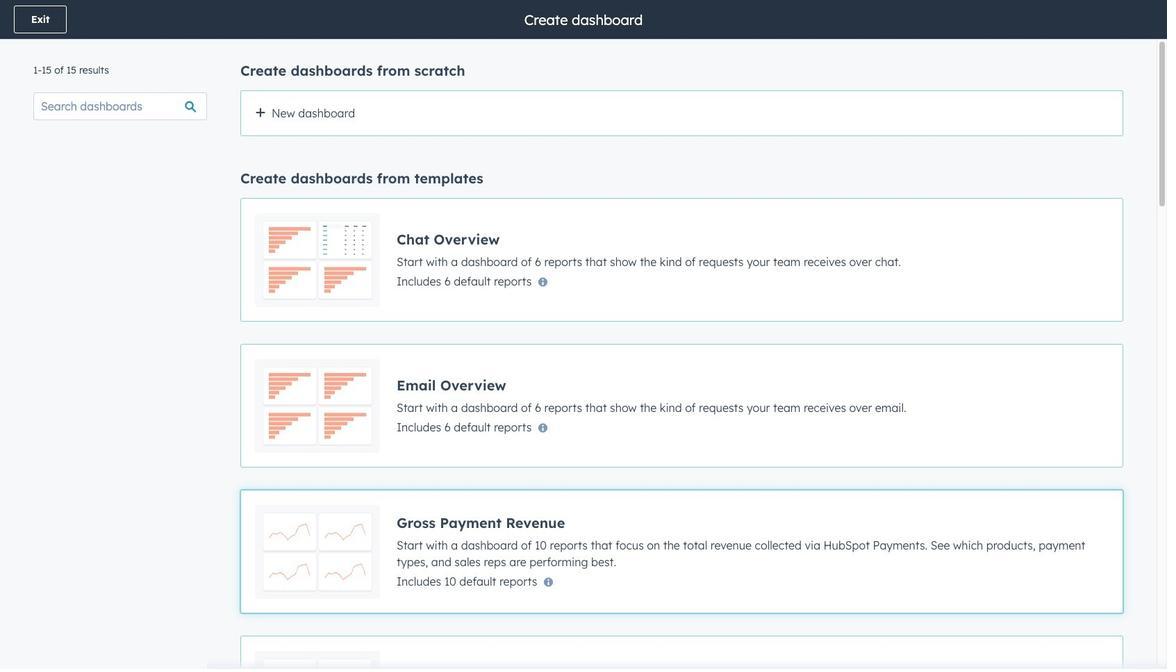 Task type: vqa. For each thing, say whether or not it's contained in the screenshot.
the Search HubSpot search field
no



Task type: locate. For each thing, give the bounding box(es) containing it.
None checkbox
[[241, 198, 1124, 322], [241, 636, 1124, 669]]

None checkbox
[[241, 90, 1124, 136], [241, 344, 1124, 468], [241, 490, 1124, 614], [241, 90, 1124, 136], [241, 490, 1124, 614]]

0 vertical spatial none checkbox
[[241, 198, 1124, 322]]

none checkbox email overview
[[241, 344, 1124, 468]]

1 none checkbox from the top
[[241, 198, 1124, 322]]

1 vertical spatial none checkbox
[[241, 636, 1124, 669]]

2 none checkbox from the top
[[241, 636, 1124, 669]]

chat overview image
[[255, 213, 380, 307]]

Search search field
[[33, 92, 207, 120]]

email overview image
[[255, 359, 380, 453]]



Task type: describe. For each thing, give the bounding box(es) containing it.
none checkbox marketing
[[241, 636, 1124, 669]]

marketing image
[[255, 651, 380, 669]]

page section element
[[0, 0, 1168, 39]]

none checkbox the chat overview
[[241, 198, 1124, 322]]



